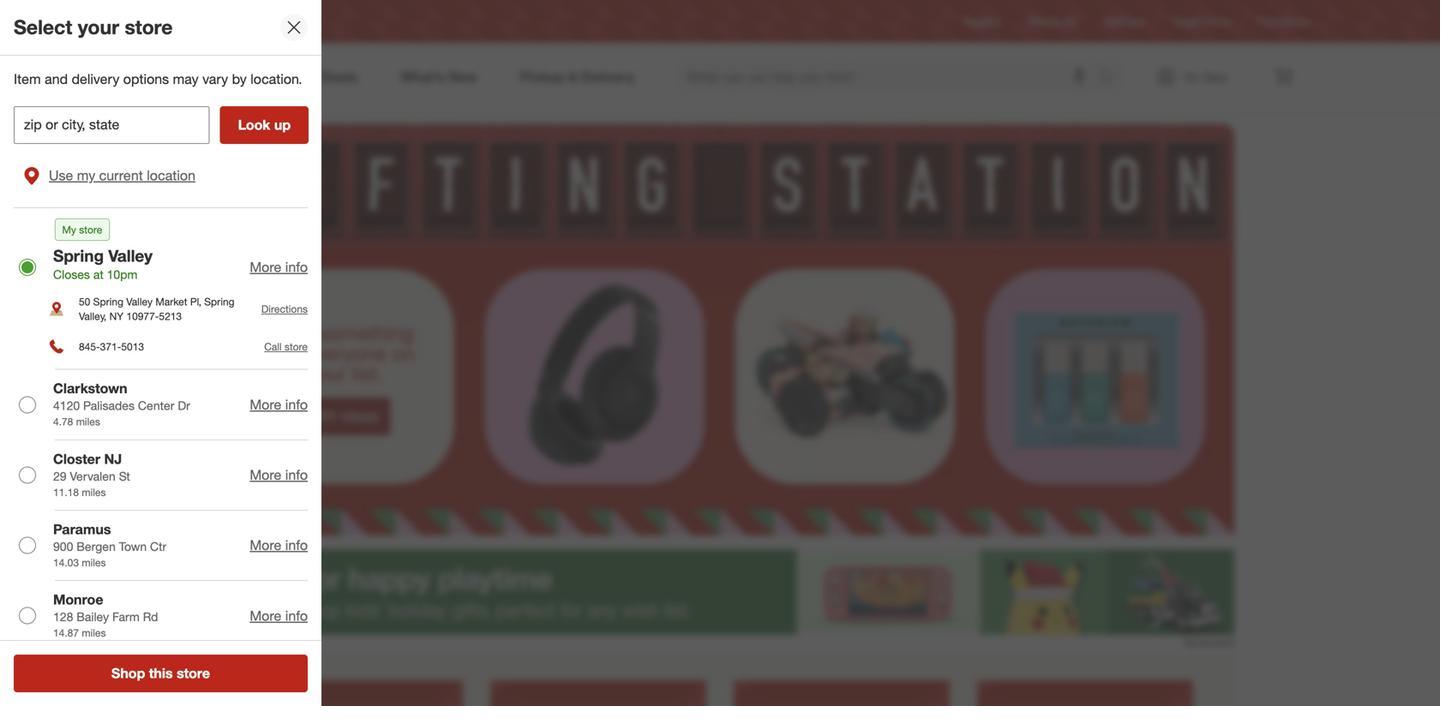 Task type: vqa. For each thing, say whether or not it's contained in the screenshot.
services
no



Task type: locate. For each thing, give the bounding box(es) containing it.
weekly ad link
[[1029, 14, 1077, 29]]

sponsored
[[1184, 636, 1235, 649]]

gifting station image
[[206, 111, 1235, 536]]

miles inside paramus 900 bergen town ctr 14.03 miles
[[82, 557, 106, 569]]

None radio
[[19, 608, 36, 625]]

monroe 128 bailey farm rd 14.87 miles
[[53, 592, 158, 640]]

50
[[79, 296, 90, 308]]

0 vertical spatial find
[[1258, 15, 1278, 28]]

find left stores
[[1258, 15, 1278, 28]]

redcard
[[1105, 15, 1146, 28]]

845-
[[79, 341, 100, 353]]

paramus
[[53, 521, 111, 538]]

1 more info from the top
[[250, 259, 308, 276]]

valley inside 50 spring valley market pl, spring valley, ny 10977-5213
[[126, 296, 153, 308]]

your
[[78, 15, 119, 39], [307, 361, 346, 386]]

4 more info link from the top
[[250, 537, 308, 554]]

valley up 10pm
[[108, 246, 153, 266]]

miles down bergen
[[82, 557, 106, 569]]

use my current location
[[49, 167, 196, 184]]

5 more from the top
[[250, 608, 282, 625]]

more info for clarkstown
[[250, 397, 308, 413]]

miles inside 'monroe 128 bailey farm rd 14.87 miles'
[[82, 627, 106, 640]]

None radio
[[19, 259, 36, 276], [19, 396, 36, 414], [19, 467, 36, 484], [19, 537, 36, 555], [19, 259, 36, 276], [19, 396, 36, 414], [19, 467, 36, 484], [19, 537, 36, 555]]

1 info from the top
[[285, 259, 308, 276]]

find
[[1258, 15, 1278, 28], [275, 321, 314, 346]]

clarkstown
[[53, 381, 127, 397]]

registry
[[963, 15, 1001, 28]]

1 vertical spatial valley
[[108, 246, 153, 266]]

2 more from the top
[[250, 397, 282, 413]]

more for closter nj
[[250, 467, 282, 484]]

registry link
[[963, 14, 1001, 29]]

your up delivery
[[78, 15, 119, 39]]

miles for 4120
[[76, 416, 100, 429]]

dr
[[178, 399, 190, 414]]

128
[[53, 610, 73, 625]]

0 vertical spatial valley
[[283, 15, 309, 28]]

ny
[[109, 310, 124, 323]]

valley up the 10977-
[[126, 296, 153, 308]]

0 horizontal spatial find
[[275, 321, 314, 346]]

weekly ad
[[1029, 15, 1077, 28]]

spring up location.
[[250, 15, 280, 28]]

my
[[62, 223, 76, 236]]

spring valley button
[[218, 6, 321, 37]]

more info link for spring valley
[[250, 259, 308, 276]]

4 more from the top
[[250, 537, 282, 554]]

valley up location.
[[283, 15, 309, 28]]

find inside find something for everyone on your list.
[[275, 321, 314, 346]]

market
[[156, 296, 187, 308]]

for
[[275, 341, 299, 366]]

miles for 900
[[82, 557, 106, 569]]

find stores
[[1258, 15, 1310, 28]]

2 info from the top
[[285, 397, 308, 413]]

gift ideas
[[310, 406, 380, 426]]

spring up closes
[[53, 246, 104, 266]]

3 more from the top
[[250, 467, 282, 484]]

more for clarkstown
[[250, 397, 282, 413]]

14.03
[[53, 557, 79, 569]]

miles down vervalen
[[82, 486, 106, 499]]

delivery
[[72, 71, 120, 87]]

your inside find something for everyone on your list.
[[307, 361, 346, 386]]

spring inside dropdown button
[[250, 15, 280, 28]]

4 info from the top
[[285, 537, 308, 554]]

miles down bailey
[[82, 627, 106, 640]]

5 info from the top
[[285, 608, 308, 625]]

900
[[53, 539, 73, 554]]

more
[[250, 259, 282, 276], [250, 397, 282, 413], [250, 467, 282, 484], [250, 537, 282, 554], [250, 608, 282, 625]]

select your store
[[14, 15, 173, 39]]

target circle
[[1173, 15, 1231, 28]]

closter nj 29 vervalen st 11.18 miles
[[53, 451, 130, 499]]

location.
[[251, 71, 302, 87]]

1 vertical spatial find
[[275, 321, 314, 346]]

spring inside the spring valley closes at 10pm
[[53, 246, 104, 266]]

circle
[[1204, 15, 1231, 28]]

vervalen
[[70, 469, 116, 484]]

5 more info link from the top
[[250, 608, 308, 625]]

3 more info from the top
[[250, 467, 308, 484]]

store
[[125, 15, 173, 39], [79, 223, 102, 236], [285, 341, 308, 353], [177, 666, 210, 682]]

5 more info from the top
[[250, 608, 308, 625]]

0 vertical spatial your
[[78, 15, 119, 39]]

shop this store
[[111, 666, 210, 682]]

1 vertical spatial your
[[307, 361, 346, 386]]

more info for paramus
[[250, 537, 308, 554]]

2 more info from the top
[[250, 397, 308, 413]]

store right this
[[177, 666, 210, 682]]

find inside find stores link
[[1258, 15, 1278, 28]]

valley inside dropdown button
[[283, 15, 309, 28]]

0 horizontal spatial your
[[78, 15, 119, 39]]

list.
[[352, 361, 382, 386]]

1 more from the top
[[250, 259, 282, 276]]

1 horizontal spatial find
[[1258, 15, 1278, 28]]

4 more info from the top
[[250, 537, 308, 554]]

info
[[285, 259, 308, 276], [285, 397, 308, 413], [285, 467, 308, 484], [285, 537, 308, 554], [285, 608, 308, 625]]

1 more info link from the top
[[250, 259, 308, 276]]

11.18
[[53, 486, 79, 499]]

find down directions link at the left
[[275, 321, 314, 346]]

select
[[14, 15, 72, 39]]

1 horizontal spatial your
[[307, 361, 346, 386]]

ctr
[[150, 539, 167, 554]]

info for monroe
[[285, 608, 308, 625]]

more for monroe
[[250, 608, 282, 625]]

your left list.
[[307, 361, 346, 386]]

more info link
[[250, 259, 308, 276], [250, 397, 308, 413], [250, 467, 308, 484], [250, 537, 308, 554], [250, 608, 308, 625]]

closes
[[53, 267, 90, 282]]

store inside button
[[177, 666, 210, 682]]

miles inside closter nj 29 vervalen st 11.18 miles
[[82, 486, 106, 499]]

spring
[[250, 15, 280, 28], [53, 246, 104, 266], [93, 296, 123, 308], [204, 296, 235, 308]]

ideas
[[340, 406, 380, 426]]

more for spring valley
[[250, 259, 282, 276]]

2 more info link from the top
[[250, 397, 308, 413]]

spring valley
[[250, 15, 309, 28]]

target circle link
[[1173, 14, 1231, 29]]

select your store dialog
[[0, 0, 322, 707]]

371-
[[100, 341, 121, 353]]

spring valley closes at 10pm
[[53, 246, 153, 282]]

paramus 900 bergen town ctr 14.03 miles
[[53, 521, 167, 569]]

3 more info link from the top
[[250, 467, 308, 484]]

3 info from the top
[[285, 467, 308, 484]]

valley inside the spring valley closes at 10pm
[[108, 246, 153, 266]]

What can we help you find? suggestions appear below search field
[[677, 58, 1104, 96]]

miles inside the clarkstown 4120 palisades center dr 4.78 miles
[[76, 416, 100, 429]]

more info link for monroe
[[250, 608, 308, 625]]

valley for spring valley closes at 10pm
[[108, 246, 153, 266]]

and
[[45, 71, 68, 87]]

center
[[138, 399, 174, 414]]

None text field
[[14, 106, 210, 144]]

shop this store button
[[14, 655, 308, 693]]

miles right 4.78
[[76, 416, 100, 429]]

2 vertical spatial valley
[[126, 296, 153, 308]]



Task type: describe. For each thing, give the bounding box(es) containing it.
stores
[[1281, 15, 1310, 28]]

directions link
[[261, 303, 308, 316]]

call store
[[264, 341, 308, 353]]

item and delivery options may vary by location.
[[14, 71, 302, 87]]

store right call
[[285, 341, 308, 353]]

nj
[[104, 451, 122, 468]]

more info link for clarkstown
[[250, 397, 308, 413]]

50 spring valley market pl, spring valley, ny 10977-5213
[[79, 296, 235, 323]]

4.78
[[53, 416, 73, 429]]

bailey
[[77, 610, 109, 625]]

current
[[99, 167, 143, 184]]

845-371-5013
[[79, 341, 144, 353]]

my store
[[62, 223, 102, 236]]

search button
[[1092, 58, 1133, 99]]

may
[[173, 71, 199, 87]]

find stores link
[[1258, 14, 1310, 29]]

find something for everyone on your list.
[[275, 321, 415, 386]]

ad
[[1065, 15, 1077, 28]]

valley,
[[79, 310, 107, 323]]

st
[[119, 469, 130, 484]]

look
[[238, 117, 271, 133]]

closter
[[53, 451, 100, 468]]

use
[[49, 167, 73, 184]]

10977-
[[126, 310, 159, 323]]

advertisement region
[[206, 550, 1235, 636]]

more info for closter nj
[[250, 467, 308, 484]]

rd
[[143, 610, 158, 625]]

this
[[149, 666, 173, 682]]

valley for spring valley
[[283, 15, 309, 28]]

more info for spring valley
[[250, 259, 308, 276]]

4120
[[53, 399, 80, 414]]

29
[[53, 469, 67, 484]]

store up the options
[[125, 15, 173, 39]]

target
[[1173, 15, 1201, 28]]

look up button
[[220, 106, 309, 144]]

spring right pl,
[[204, 296, 235, 308]]

5213
[[159, 310, 182, 323]]

more info for monroe
[[250, 608, 308, 625]]

find for find stores
[[1258, 15, 1278, 28]]

options
[[123, 71, 169, 87]]

14.87
[[53, 627, 79, 640]]

more info link for paramus
[[250, 537, 308, 554]]

clarkstown 4120 palisades center dr 4.78 miles
[[53, 381, 190, 429]]

5013
[[121, 341, 144, 353]]

weekly
[[1029, 15, 1062, 28]]

info for closter nj
[[285, 467, 308, 484]]

farm
[[112, 610, 140, 625]]

monroe
[[53, 592, 103, 609]]

use my current location link
[[14, 154, 308, 197]]

info for paramus
[[285, 537, 308, 554]]

pl,
[[190, 296, 201, 308]]

directions
[[261, 303, 308, 316]]

vary
[[203, 71, 228, 87]]

store right my
[[79, 223, 102, 236]]

10pm
[[107, 267, 138, 282]]

gift
[[310, 406, 336, 426]]

call store link
[[264, 341, 308, 353]]

find for find something for everyone on your list.
[[275, 321, 314, 346]]

none radio inside select your store dialog
[[19, 608, 36, 625]]

item
[[14, 71, 41, 87]]

town
[[119, 539, 147, 554]]

none text field inside select your store dialog
[[14, 106, 210, 144]]

more for paramus
[[250, 537, 282, 554]]

search
[[1092, 70, 1133, 87]]

your inside dialog
[[78, 15, 119, 39]]

look up
[[238, 117, 291, 133]]

location
[[147, 167, 196, 184]]

something
[[320, 321, 414, 346]]

everyone
[[304, 341, 387, 366]]

miles for nj
[[82, 486, 106, 499]]

call
[[264, 341, 282, 353]]

redcard link
[[1105, 14, 1146, 29]]

by
[[232, 71, 247, 87]]

palisades
[[83, 399, 135, 414]]

on
[[392, 341, 415, 366]]

up
[[274, 117, 291, 133]]

miles for 128
[[82, 627, 106, 640]]

my
[[77, 167, 95, 184]]

gift ideas button
[[299, 398, 391, 436]]

at
[[93, 267, 104, 282]]

shop
[[111, 666, 145, 682]]

more info link for closter nj
[[250, 467, 308, 484]]

spring up 'ny'
[[93, 296, 123, 308]]

info for clarkstown
[[285, 397, 308, 413]]

info for spring valley
[[285, 259, 308, 276]]

bergen
[[77, 539, 116, 554]]



